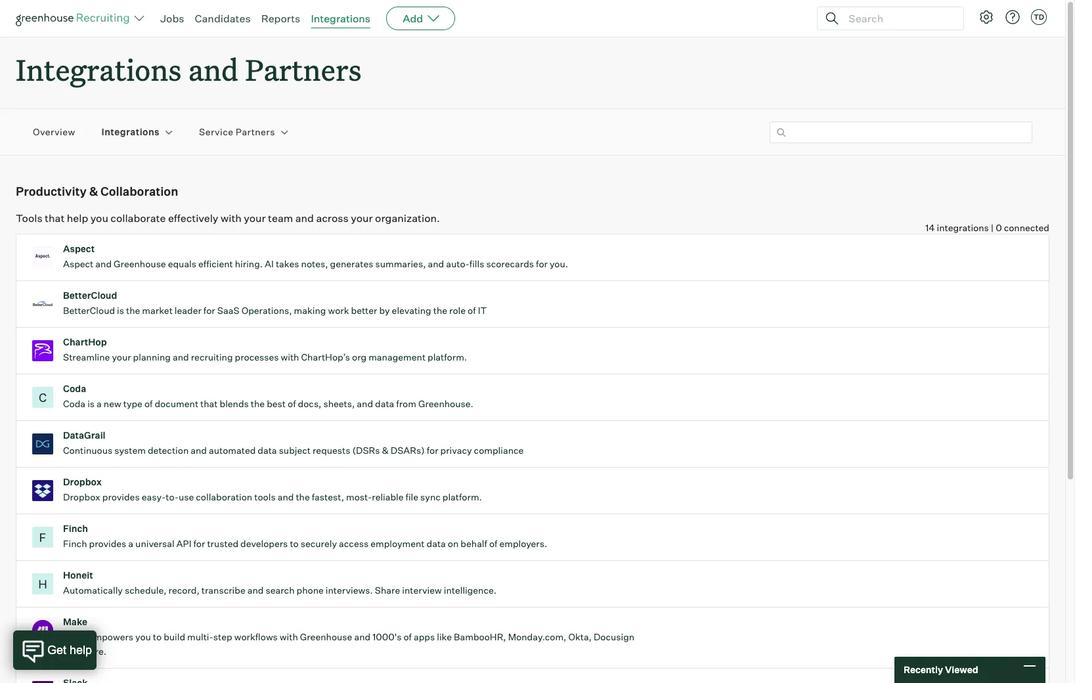 Task type: vqa. For each thing, say whether or not it's contained in the screenshot.
second the "BetterCloud" from the bottom
yes



Task type: locate. For each thing, give the bounding box(es) containing it.
that left help
[[45, 212, 65, 225]]

of inside bettercloud bettercloud is the market leader for saas operations, making work better by elevating the role of it
[[468, 305, 476, 316]]

2 finch from the top
[[63, 538, 87, 549]]

reports
[[261, 12, 301, 25]]

1 horizontal spatial you
[[135, 632, 151, 643]]

for left the privacy
[[427, 445, 439, 456]]

with inside charthop streamline your planning and recruiting processes with charthop's org management platform.
[[281, 352, 299, 363]]

charthop streamline your planning and recruiting processes with charthop's org management platform.
[[63, 337, 467, 363]]

& right "productivity"
[[89, 184, 98, 199]]

effectively
[[168, 212, 218, 225]]

recruiting
[[191, 352, 233, 363]]

integrations link right reports link
[[311, 12, 371, 25]]

tools
[[254, 492, 276, 503]]

and inside dropbox dropbox provides easy-to-use collaboration tools and the fastest, most-reliable file sync platform.
[[278, 492, 294, 503]]

for inside aspect aspect and greenhouse equals efficient hiring. ai takes notes, generates summaries, and auto-fills scorecards for you.
[[536, 258, 548, 270]]

bettercloud
[[63, 290, 117, 301], [63, 305, 115, 316]]

candidates
[[195, 12, 251, 25]]

1 vertical spatial greenhouse
[[300, 632, 352, 643]]

a inside finch finch provides a universal api for trusted developers to securely access employment data on behalf of employers.
[[128, 538, 133, 549]]

platform. right sync at the bottom left of the page
[[443, 492, 482, 503]]

1 vertical spatial dropbox
[[63, 492, 100, 503]]

provides inside finch finch provides a universal api for trusted developers to securely access employment data on behalf of employers.
[[89, 538, 126, 549]]

is for the
[[117, 305, 124, 316]]

tools
[[16, 212, 42, 225]]

of right type
[[144, 398, 153, 409]]

detection
[[148, 445, 189, 456]]

workflows
[[234, 632, 278, 643]]

the inside dropbox dropbox provides easy-to-use collaboration tools and the fastest, most-reliable file sync platform.
[[296, 492, 310, 503]]

is
[[117, 305, 124, 316], [87, 398, 95, 409]]

schedule,
[[125, 585, 167, 596]]

your left planning
[[112, 352, 131, 363]]

to
[[290, 538, 299, 549], [153, 632, 162, 643]]

1 aspect from the top
[[63, 243, 95, 254]]

and inside charthop streamline your planning and recruiting processes with charthop's org management platform.
[[173, 352, 189, 363]]

1 vertical spatial that
[[200, 398, 218, 409]]

processes
[[235, 352, 279, 363]]

the left best at bottom
[[251, 398, 265, 409]]

partners right service
[[236, 126, 275, 138]]

0 vertical spatial is
[[117, 305, 124, 316]]

for
[[536, 258, 548, 270], [204, 305, 215, 316], [427, 445, 439, 456], [193, 538, 205, 549]]

1 vertical spatial to
[[153, 632, 162, 643]]

a left new
[[97, 398, 102, 409]]

& right (dsrs
[[382, 445, 389, 456]]

of left the it
[[468, 305, 476, 316]]

2 vertical spatial integrations
[[102, 126, 160, 138]]

1 vertical spatial data
[[258, 445, 277, 456]]

data
[[375, 398, 394, 409], [258, 445, 277, 456], [427, 538, 446, 549]]

your right the across
[[351, 212, 373, 225]]

partners inside service partners link
[[236, 126, 275, 138]]

1 vertical spatial a
[[128, 538, 133, 549]]

1 vertical spatial with
[[281, 352, 299, 363]]

0 vertical spatial that
[[45, 212, 65, 225]]

docusign
[[594, 632, 635, 643]]

and right the sheets,
[[357, 398, 373, 409]]

1 vertical spatial aspect
[[63, 258, 93, 270]]

type
[[123, 398, 143, 409]]

0 vertical spatial coda
[[63, 383, 86, 394]]

greenhouse down phone
[[300, 632, 352, 643]]

Search text field
[[846, 9, 952, 28]]

0 vertical spatial bettercloud
[[63, 290, 117, 301]]

the left role
[[433, 305, 447, 316]]

td button
[[1032, 9, 1047, 25]]

to left securely
[[290, 538, 299, 549]]

empowers
[[88, 632, 133, 643]]

and left auto- on the left
[[428, 258, 444, 270]]

data left subject
[[258, 445, 277, 456]]

overview link
[[33, 126, 75, 139]]

easy-
[[142, 492, 166, 503]]

it
[[478, 305, 487, 316]]

1 horizontal spatial integrations link
[[311, 12, 371, 25]]

the left the market
[[126, 305, 140, 316]]

1 vertical spatial is
[[87, 398, 95, 409]]

service
[[199, 126, 234, 138]]

1 vertical spatial you
[[135, 632, 151, 643]]

finch up honeit
[[63, 538, 87, 549]]

continuous
[[63, 445, 113, 456]]

with
[[221, 212, 242, 225], [281, 352, 299, 363], [280, 632, 298, 643]]

platform. up greenhouse.
[[428, 352, 467, 363]]

and right planning
[[173, 352, 189, 363]]

and right tools
[[278, 492, 294, 503]]

0 vertical spatial aspect
[[63, 243, 95, 254]]

1 horizontal spatial to
[[290, 538, 299, 549]]

and right detection
[[191, 445, 207, 456]]

2 vertical spatial data
[[427, 538, 446, 549]]

for left saas
[[204, 305, 215, 316]]

1 coda from the top
[[63, 383, 86, 394]]

0 vertical spatial you
[[90, 212, 108, 225]]

with right workflows
[[280, 632, 298, 643]]

org
[[352, 352, 367, 363]]

2 aspect from the top
[[63, 258, 93, 270]]

1 vertical spatial &
[[382, 445, 389, 456]]

requests
[[313, 445, 351, 456]]

greenhouse left the equals
[[114, 258, 166, 270]]

0 vertical spatial to
[[290, 538, 299, 549]]

0 vertical spatial make
[[63, 616, 87, 628]]

your inside charthop streamline your planning and recruiting processes with charthop's org management platform.
[[112, 352, 131, 363]]

integrations link up 'collaboration'
[[102, 126, 160, 139]]

1 horizontal spatial greenhouse
[[300, 632, 352, 643]]

you left build
[[135, 632, 151, 643]]

overview
[[33, 126, 75, 138]]

for left you.
[[536, 258, 548, 270]]

management
[[369, 352, 426, 363]]

with right processes on the left bottom of the page
[[281, 352, 299, 363]]

1 vertical spatial make
[[63, 632, 87, 643]]

recently viewed
[[904, 664, 979, 676]]

0 vertical spatial dropbox
[[63, 476, 102, 488]]

integrations right reports link
[[311, 12, 371, 25]]

employment
[[371, 538, 425, 549]]

2 horizontal spatial data
[[427, 538, 446, 549]]

is left new
[[87, 398, 95, 409]]

1 vertical spatial bettercloud
[[63, 305, 115, 316]]

search
[[266, 585, 295, 596]]

integrations down greenhouse recruiting image
[[16, 50, 182, 89]]

of left apps
[[404, 632, 412, 643]]

of right behalf
[[489, 538, 498, 549]]

greenhouse inside make make empowers you to build multi-step workflows with greenhouse and 1000's of apps like bamboohr, monday.com, okta, docusign and more.
[[300, 632, 352, 643]]

saas
[[217, 305, 240, 316]]

1 vertical spatial partners
[[236, 126, 275, 138]]

is inside coda coda is a new type of document that blends the best of docs, sheets, and data from greenhouse.
[[87, 398, 95, 409]]

data inside finch finch provides a universal api for trusted developers to securely access employment data on behalf of employers.
[[427, 538, 446, 549]]

0 vertical spatial platform.
[[428, 352, 467, 363]]

for inside datagrail continuous system detection and automated data subject requests (dsrs & dsars) for privacy compliance
[[427, 445, 439, 456]]

2 make from the top
[[63, 632, 87, 643]]

to left build
[[153, 632, 162, 643]]

0 vertical spatial a
[[97, 398, 102, 409]]

you for to
[[135, 632, 151, 643]]

finch right f
[[63, 523, 88, 534]]

you inside make make empowers you to build multi-step workflows with greenhouse and 1000's of apps like bamboohr, monday.com, okta, docusign and more.
[[135, 632, 151, 643]]

14 integrations | 0 connected
[[926, 222, 1050, 233]]

and
[[188, 50, 239, 89], [295, 212, 314, 225], [95, 258, 112, 270], [428, 258, 444, 270], [173, 352, 189, 363], [357, 398, 373, 409], [191, 445, 207, 456], [278, 492, 294, 503], [248, 585, 264, 596], [354, 632, 371, 643], [63, 646, 79, 657]]

data inside datagrail continuous system detection and automated data subject requests (dsrs & dsars) for privacy compliance
[[258, 445, 277, 456]]

0 vertical spatial finch
[[63, 523, 88, 534]]

coda coda is a new type of document that blends the best of docs, sheets, and data from greenhouse.
[[63, 383, 474, 409]]

and inside honeit automatically schedule, record, transcribe and search phone interviews. share interview intelligence.
[[248, 585, 264, 596]]

1 vertical spatial coda
[[63, 398, 85, 409]]

with right effectively
[[221, 212, 242, 225]]

make make empowers you to build multi-step workflows with greenhouse and 1000's of apps like bamboohr, monday.com, okta, docusign and more.
[[63, 616, 635, 657]]

to-
[[166, 492, 179, 503]]

elevating
[[392, 305, 431, 316]]

td button
[[1029, 7, 1050, 28]]

0 horizontal spatial &
[[89, 184, 98, 199]]

more.
[[81, 646, 106, 657]]

1 horizontal spatial &
[[382, 445, 389, 456]]

dropbox
[[63, 476, 102, 488], [63, 492, 100, 503]]

by
[[379, 305, 390, 316]]

provides up honeit
[[89, 538, 126, 549]]

is inside bettercloud bettercloud is the market leader for saas operations, making work better by elevating the role of it
[[117, 305, 124, 316]]

you right help
[[90, 212, 108, 225]]

making
[[294, 305, 326, 316]]

is for a
[[87, 398, 95, 409]]

integrations up 'collaboration'
[[102, 126, 160, 138]]

charthop's
[[301, 352, 350, 363]]

provides
[[102, 492, 140, 503], [89, 538, 126, 549]]

1 horizontal spatial your
[[244, 212, 266, 225]]

a inside coda coda is a new type of document that blends the best of docs, sheets, and data from greenhouse.
[[97, 398, 102, 409]]

0 horizontal spatial to
[[153, 632, 162, 643]]

1 vertical spatial platform.
[[443, 492, 482, 503]]

of
[[468, 305, 476, 316], [144, 398, 153, 409], [288, 398, 296, 409], [489, 538, 498, 549], [404, 632, 412, 643]]

a
[[97, 398, 102, 409], [128, 538, 133, 549]]

build
[[164, 632, 185, 643]]

2 vertical spatial with
[[280, 632, 298, 643]]

collaboration
[[196, 492, 252, 503]]

0 horizontal spatial that
[[45, 212, 65, 225]]

14
[[926, 222, 935, 233]]

automatically
[[63, 585, 123, 596]]

system
[[114, 445, 146, 456]]

you.
[[550, 258, 568, 270]]

apps
[[414, 632, 435, 643]]

your left team
[[244, 212, 266, 225]]

auto-
[[446, 258, 470, 270]]

1 vertical spatial integrations
[[16, 50, 182, 89]]

0 vertical spatial partners
[[245, 50, 362, 89]]

a for c
[[97, 398, 102, 409]]

interviews.
[[326, 585, 373, 596]]

1 vertical spatial integrations link
[[102, 126, 160, 139]]

partners down reports link
[[245, 50, 362, 89]]

is left the market
[[117, 305, 124, 316]]

reliable
[[372, 492, 404, 503]]

configure image
[[979, 9, 995, 25]]

0 vertical spatial integrations
[[311, 12, 371, 25]]

ai
[[265, 258, 274, 270]]

to inside make make empowers you to build multi-step workflows with greenhouse and 1000's of apps like bamboohr, monday.com, okta, docusign and more.
[[153, 632, 162, 643]]

data left the on
[[427, 538, 446, 549]]

provides inside dropbox dropbox provides easy-to-use collaboration tools and the fastest, most-reliable file sync platform.
[[102, 492, 140, 503]]

and left search
[[248, 585, 264, 596]]

and right team
[[295, 212, 314, 225]]

1 vertical spatial finch
[[63, 538, 87, 549]]

and down collaborate
[[95, 258, 112, 270]]

0 vertical spatial data
[[375, 398, 394, 409]]

platform. inside charthop streamline your planning and recruiting processes with charthop's org management platform.
[[428, 352, 467, 363]]

generates
[[330, 258, 373, 270]]

0 horizontal spatial greenhouse
[[114, 258, 166, 270]]

integrations link
[[311, 12, 371, 25], [102, 126, 160, 139]]

multi-
[[187, 632, 213, 643]]

best
[[267, 398, 286, 409]]

for right api
[[193, 538, 205, 549]]

make
[[63, 616, 87, 628], [63, 632, 87, 643]]

& inside datagrail continuous system detection and automated data subject requests (dsrs & dsars) for privacy compliance
[[382, 445, 389, 456]]

jobs
[[160, 12, 184, 25]]

0 vertical spatial provides
[[102, 492, 140, 503]]

1 vertical spatial provides
[[89, 538, 126, 549]]

1 horizontal spatial a
[[128, 538, 133, 549]]

1 horizontal spatial data
[[375, 398, 394, 409]]

that left blends
[[200, 398, 218, 409]]

notes,
[[301, 258, 328, 270]]

your
[[244, 212, 266, 225], [351, 212, 373, 225], [112, 352, 131, 363]]

0 horizontal spatial data
[[258, 445, 277, 456]]

collaboration
[[101, 184, 178, 199]]

that inside coda coda is a new type of document that blends the best of docs, sheets, and data from greenhouse.
[[200, 398, 218, 409]]

data left from
[[375, 398, 394, 409]]

0 vertical spatial greenhouse
[[114, 258, 166, 270]]

intelligence.
[[444, 585, 497, 596]]

greenhouse inside aspect aspect and greenhouse equals efficient hiring. ai takes notes, generates summaries, and auto-fills scorecards for you.
[[114, 258, 166, 270]]

0 horizontal spatial you
[[90, 212, 108, 225]]

and inside datagrail continuous system detection and automated data subject requests (dsrs & dsars) for privacy compliance
[[191, 445, 207, 456]]

bamboohr,
[[454, 632, 506, 643]]

&
[[89, 184, 98, 199], [382, 445, 389, 456]]

0 horizontal spatial is
[[87, 398, 95, 409]]

connected
[[1004, 222, 1050, 233]]

1 horizontal spatial is
[[117, 305, 124, 316]]

None text field
[[770, 121, 1033, 143]]

aspect
[[63, 243, 95, 254], [63, 258, 93, 270]]

0 horizontal spatial your
[[112, 352, 131, 363]]

0 horizontal spatial a
[[97, 398, 102, 409]]

integrations for integrations and partners
[[16, 50, 182, 89]]

role
[[449, 305, 466, 316]]

honeit automatically schedule, record, transcribe and search phone interviews. share interview intelligence.
[[63, 570, 497, 596]]

the left "fastest,"
[[296, 492, 310, 503]]

1 horizontal spatial that
[[200, 398, 218, 409]]

integrations for topmost the integrations link
[[311, 12, 371, 25]]

1 bettercloud from the top
[[63, 290, 117, 301]]

provides left easy-
[[102, 492, 140, 503]]

0 horizontal spatial integrations link
[[102, 126, 160, 139]]

a left "universal"
[[128, 538, 133, 549]]



Task type: describe. For each thing, give the bounding box(es) containing it.
work
[[328, 305, 349, 316]]

api
[[176, 538, 192, 549]]

securely
[[301, 538, 337, 549]]

organization.
[[375, 212, 440, 225]]

greenhouse.
[[419, 398, 474, 409]]

behalf
[[461, 538, 487, 549]]

collaborate
[[111, 212, 166, 225]]

from
[[396, 398, 417, 409]]

you for collaborate
[[90, 212, 108, 225]]

datagrail
[[63, 430, 106, 441]]

productivity
[[16, 184, 87, 199]]

0 vertical spatial &
[[89, 184, 98, 199]]

reports link
[[261, 12, 301, 25]]

greenhouse recruiting image
[[16, 11, 134, 26]]

add
[[403, 12, 423, 25]]

integrations and partners
[[16, 50, 362, 89]]

viewed
[[945, 664, 979, 676]]

access
[[339, 538, 369, 549]]

across
[[316, 212, 349, 225]]

and left the 1000's
[[354, 632, 371, 643]]

1000's
[[373, 632, 402, 643]]

universal
[[135, 538, 174, 549]]

team
[[268, 212, 293, 225]]

tools that help you collaborate effectively with your team and across your organization.
[[16, 212, 440, 225]]

the inside coda coda is a new type of document that blends the best of docs, sheets, and data from greenhouse.
[[251, 398, 265, 409]]

charthop
[[63, 337, 107, 348]]

automated
[[209, 445, 256, 456]]

for inside bettercloud bettercloud is the market leader for saas operations, making work better by elevating the role of it
[[204, 305, 215, 316]]

jobs link
[[160, 12, 184, 25]]

provides for a
[[89, 538, 126, 549]]

integrations for the bottom the integrations link
[[102, 126, 160, 138]]

0 vertical spatial with
[[221, 212, 242, 225]]

dsars)
[[391, 445, 425, 456]]

datagrail continuous system detection and automated data subject requests (dsrs & dsars) for privacy compliance
[[63, 430, 524, 456]]

like
[[437, 632, 452, 643]]

h
[[38, 577, 47, 591]]

sheets,
[[324, 398, 355, 409]]

sync
[[421, 492, 441, 503]]

summaries,
[[375, 258, 426, 270]]

help
[[67, 212, 88, 225]]

hiring.
[[235, 258, 263, 270]]

step
[[213, 632, 232, 643]]

compliance
[[474, 445, 524, 456]]

data inside coda coda is a new type of document that blends the best of docs, sheets, and data from greenhouse.
[[375, 398, 394, 409]]

fastest,
[[312, 492, 344, 503]]

1 dropbox from the top
[[63, 476, 102, 488]]

service partners
[[199, 126, 275, 138]]

for inside finch finch provides a universal api for trusted developers to securely access employment data on behalf of employers.
[[193, 538, 205, 549]]

monday.com,
[[508, 632, 567, 643]]

2 horizontal spatial your
[[351, 212, 373, 225]]

docs,
[[298, 398, 322, 409]]

to inside finch finch provides a universal api for trusted developers to securely access employment data on behalf of employers.
[[290, 538, 299, 549]]

of right best at bottom
[[288, 398, 296, 409]]

efficient
[[198, 258, 233, 270]]

takes
[[276, 258, 299, 270]]

and left more.
[[63, 646, 79, 657]]

subject
[[279, 445, 311, 456]]

0 vertical spatial integrations link
[[311, 12, 371, 25]]

trusted
[[207, 538, 239, 549]]

provides for easy-
[[102, 492, 140, 503]]

|
[[991, 222, 994, 233]]

f
[[39, 530, 46, 545]]

finch finch provides a universal api for trusted developers to securely access employment data on behalf of employers.
[[63, 523, 547, 549]]

(dsrs
[[352, 445, 380, 456]]

use
[[179, 492, 194, 503]]

record,
[[169, 585, 200, 596]]

file
[[406, 492, 419, 503]]

a for f
[[128, 538, 133, 549]]

1 finch from the top
[[63, 523, 88, 534]]

2 coda from the top
[[63, 398, 85, 409]]

2 dropbox from the top
[[63, 492, 100, 503]]

of inside make make empowers you to build multi-step workflows with greenhouse and 1000's of apps like bamboohr, monday.com, okta, docusign and more.
[[404, 632, 412, 643]]

document
[[155, 398, 198, 409]]

platform. inside dropbox dropbox provides easy-to-use collaboration tools and the fastest, most-reliable file sync platform.
[[443, 492, 482, 503]]

phone
[[297, 585, 324, 596]]

okta,
[[569, 632, 592, 643]]

new
[[104, 398, 121, 409]]

with inside make make empowers you to build multi-step workflows with greenhouse and 1000's of apps like bamboohr, monday.com, okta, docusign and more.
[[280, 632, 298, 643]]

2 bettercloud from the top
[[63, 305, 115, 316]]

transcribe
[[202, 585, 246, 596]]

leader
[[175, 305, 202, 316]]

share
[[375, 585, 400, 596]]

of inside finch finch provides a universal api for trusted developers to securely access employment data on behalf of employers.
[[489, 538, 498, 549]]

td
[[1034, 12, 1045, 22]]

equals
[[168, 258, 196, 270]]

and inside coda coda is a new type of document that blends the best of docs, sheets, and data from greenhouse.
[[357, 398, 373, 409]]

and down candidates link
[[188, 50, 239, 89]]

0
[[996, 222, 1002, 233]]

1 make from the top
[[63, 616, 87, 628]]

better
[[351, 305, 377, 316]]

recently
[[904, 664, 944, 676]]

on
[[448, 538, 459, 549]]

planning
[[133, 352, 171, 363]]



